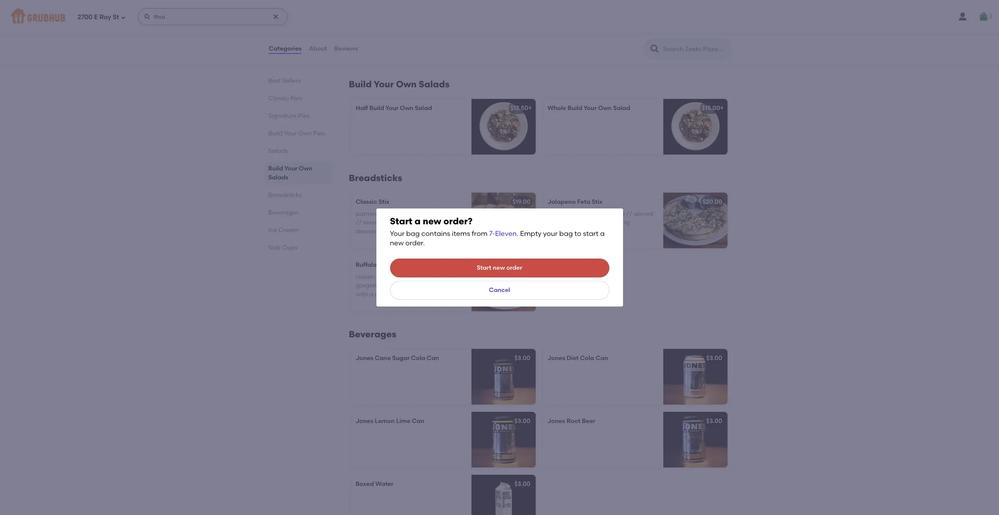 Task type: locate. For each thing, give the bounding box(es) containing it.
svg image
[[273, 13, 279, 20]]

whole build your own salad image
[[663, 99, 728, 155]]

side down the mozzarella
[[403, 219, 415, 226]]

1 horizontal spatial dressing
[[432, 291, 456, 298]]

0 horizontal spatial breadsticks
[[268, 192, 302, 199]]

served inside parmesan •  mozzarella • fresh garlic // served with a side of ranch dressing
[[364, 219, 383, 226]]

classic pies tab
[[268, 94, 328, 103]]

0 horizontal spatial of
[[388, 291, 394, 298]]

1 horizontal spatial build your own salads
[[349, 79, 450, 89]]

lemon
[[375, 418, 395, 425]]

with down jalapeno feta stix
[[569, 210, 581, 218]]

• inside classic with jalapeño  •  feta // served with a side of ranch dressing
[[610, 210, 612, 218]]

jones root beer image
[[663, 412, 728, 468]]

2 horizontal spatial //
[[627, 210, 633, 218]]

breadsticks up 'beverages' tab
[[268, 192, 302, 199]]

classic inside classic with jalapeño  •  feta // served with a side of ranch dressing
[[548, 210, 567, 218]]

fresh
[[428, 210, 442, 218], [394, 282, 408, 289]]

jones left lemon
[[356, 418, 373, 425]]

your inside "build your own salads"
[[285, 165, 298, 172]]

dressing inside parmesan •  mozzarella • fresh garlic // served with a side of ranch dressing
[[356, 228, 380, 235]]

of inside parmesan •  mozzarella • fresh garlic // served with a side of ranch dressing
[[417, 219, 422, 226]]

bag inside empty your bag to start a new order.
[[560, 230, 573, 238]]

classic down jalapeno
[[548, 210, 567, 218]]

start up the cancel
[[477, 264, 492, 272]]

0 horizontal spatial beverages
[[268, 209, 299, 216]]

pies up build your own pies tab on the top left of page
[[298, 112, 310, 120]]

new left order
[[493, 264, 505, 272]]

own inside "build your own salads"
[[299, 165, 312, 172]]

side inside the classic with buffalo sauce  • gorgonzola  •  fresh cilantro // served with a side of blue cheese dressing
[[375, 291, 387, 298]]

from
[[472, 230, 488, 238]]

+
[[528, 104, 532, 112], [720, 104, 724, 112]]

with up your
[[548, 219, 560, 226]]

fresh inside the classic with buffalo sauce  • gorgonzola  •  fresh cilantro // served with a side of blue cheese dressing
[[394, 282, 408, 289]]

ranch down jalapeño on the top
[[587, 219, 604, 226]]

fresh inside parmesan •  mozzarella • fresh garlic // served with a side of ranch dressing
[[428, 210, 442, 218]]

side up to
[[567, 219, 579, 226]]

2 vertical spatial dressing
[[432, 291, 456, 298]]

1 horizontal spatial of
[[417, 219, 422, 226]]

• down buffalo
[[390, 282, 392, 289]]

• right the mozzarella
[[424, 210, 426, 218]]

salad for whole build your own salad
[[613, 104, 631, 112]]

pies down signature pies tab
[[313, 130, 325, 137]]

bag left to
[[560, 230, 573, 238]]

$3.00 for beer
[[707, 418, 723, 425]]

your inside tab
[[284, 130, 297, 137]]

0 horizontal spatial fresh
[[394, 282, 408, 289]]

salads inside "build your own salads"
[[268, 174, 288, 181]]

0 horizontal spatial can
[[412, 418, 424, 425]]

your
[[374, 79, 394, 89], [386, 104, 399, 112], [584, 104, 597, 112], [284, 130, 297, 137], [285, 165, 298, 172], [390, 230, 405, 238]]

2 vertical spatial //
[[433, 282, 440, 289]]

build your own salads
[[349, 79, 450, 89], [268, 165, 312, 181]]

0 vertical spatial classic
[[548, 210, 567, 218]]

0 horizontal spatial +
[[528, 104, 532, 112]]

your down the signature pies
[[284, 130, 297, 137]]

//
[[627, 210, 633, 218], [356, 219, 362, 226], [433, 282, 440, 289]]

main navigation navigation
[[0, 0, 1000, 33]]

classic up parmesan
[[356, 198, 377, 206]]

beverages up the ice cream at the left top of page
[[268, 209, 299, 216]]

bag up "order."
[[406, 230, 420, 238]]

of inside classic with jalapeño  •  feta // served with a side of ranch dressing
[[580, 219, 586, 226]]

0 vertical spatial pies
[[291, 95, 302, 102]]

0 vertical spatial fresh
[[428, 210, 442, 218]]

• right parmesan
[[387, 210, 390, 218]]

jalapeno feta stix image
[[663, 193, 728, 248]]

whole build your own salad
[[548, 104, 631, 112]]

2 horizontal spatial served
[[634, 210, 654, 218]]

1 ranch from the left
[[424, 219, 441, 226]]

build right "half"
[[370, 104, 384, 112]]

ranch inside classic with jalapeño  •  feta // served with a side of ranch dressing
[[587, 219, 604, 226]]

0 horizontal spatial dressing
[[356, 228, 380, 235]]

1 vertical spatial fresh
[[394, 282, 408, 289]]

lime
[[396, 418, 411, 425]]

classic for classic pies
[[268, 95, 289, 102]]

breadsticks up classic stix
[[349, 173, 402, 183]]

1 horizontal spatial fresh
[[428, 210, 442, 218]]

jones diet cola can
[[548, 355, 608, 362]]

dressing down feta
[[606, 219, 630, 226]]

of down the mozzarella
[[417, 219, 422, 226]]

build down the signature
[[268, 130, 283, 137]]

2 vertical spatial salads
[[268, 174, 288, 181]]

dressing
[[606, 219, 630, 226], [356, 228, 380, 235], [432, 291, 456, 298]]

dressing right cheese at bottom
[[432, 291, 456, 298]]

0 vertical spatial beverages
[[268, 209, 299, 216]]

• left feta
[[610, 210, 612, 218]]

build your own salads tab
[[268, 164, 328, 182]]

cheese
[[409, 291, 430, 298]]

0 vertical spatial start
[[390, 216, 413, 227]]

a down jalapeno
[[561, 219, 565, 226]]

2 vertical spatial new
[[493, 264, 505, 272]]

half build your own salad image
[[471, 99, 536, 155]]

fresh down buffalo
[[394, 282, 408, 289]]

can right sugar
[[427, 355, 439, 362]]

$12.50
[[511, 104, 528, 112]]

svg image
[[979, 12, 989, 22], [144, 13, 151, 20], [121, 15, 126, 20]]

1 vertical spatial dressing
[[356, 228, 380, 235]]

2 salad from the left
[[613, 104, 631, 112]]

0 vertical spatial build your own salads
[[349, 79, 450, 89]]

•
[[387, 210, 390, 218], [424, 210, 426, 218], [610, 210, 612, 218], [432, 273, 434, 281], [390, 282, 392, 289]]

of up to
[[580, 219, 586, 226]]

classic pies
[[268, 95, 302, 102]]

beverages tab
[[268, 208, 328, 217]]

2700 e roy st
[[78, 13, 119, 21]]

classic inside tab
[[268, 95, 289, 102]]

served right cilantro
[[441, 282, 460, 289]]

new inside empty your bag to start a new order.
[[390, 239, 404, 247]]

2 + from the left
[[720, 104, 724, 112]]

0 horizontal spatial ranch
[[424, 219, 441, 226]]

// inside classic with jalapeño  •  feta // served with a side of ranch dressing
[[627, 210, 633, 218]]

jones for jones lemon lime can
[[356, 418, 373, 425]]

new up contains
[[423, 216, 441, 227]]

start
[[390, 216, 413, 227], [477, 264, 492, 272]]

1 horizontal spatial bag
[[560, 230, 573, 238]]

2 horizontal spatial new
[[493, 264, 505, 272]]

bag
[[406, 230, 420, 238], [560, 230, 573, 238]]

1 horizontal spatial beverages
[[349, 329, 397, 340]]

2 horizontal spatial svg image
[[979, 12, 989, 22]]

stix up parmesan
[[379, 198, 390, 206]]

0 vertical spatial //
[[627, 210, 633, 218]]

1 horizontal spatial breadsticks
[[349, 173, 402, 183]]

0 horizontal spatial side
[[375, 291, 387, 298]]

// right feta
[[627, 210, 633, 218]]

1 vertical spatial start
[[477, 264, 492, 272]]

build your own salads up half build your own salad
[[349, 79, 450, 89]]

pies
[[291, 95, 302, 102], [298, 112, 310, 120], [313, 130, 325, 137]]

breadsticks
[[349, 173, 402, 183], [268, 192, 302, 199]]

build your own salads down salads 'tab'
[[268, 165, 312, 181]]

1 horizontal spatial classic
[[548, 210, 567, 218]]

2 vertical spatial pies
[[313, 130, 325, 137]]

beverages up cane
[[349, 329, 397, 340]]

classic stix
[[356, 198, 390, 206]]

0 horizontal spatial //
[[356, 219, 362, 226]]

1 vertical spatial $20.00
[[511, 261, 531, 269]]

ice
[[268, 227, 277, 234]]

1 horizontal spatial served
[[441, 282, 460, 289]]

$15.00 +
[[702, 104, 724, 112]]

1 horizontal spatial classic
[[356, 198, 377, 206]]

1 horizontal spatial side
[[403, 219, 415, 226]]

// inside parmesan •  mozzarella • fresh garlic // served with a side of ranch dressing
[[356, 219, 362, 226]]

0 horizontal spatial new
[[390, 239, 404, 247]]

beverages
[[268, 209, 299, 216], [349, 329, 397, 340]]

garlic
[[443, 210, 460, 218]]

jones for jones diet cola can
[[548, 355, 565, 362]]

1 horizontal spatial //
[[433, 282, 440, 289]]

jalapeño
[[582, 210, 608, 218]]

2 bag from the left
[[560, 230, 573, 238]]

search icon image
[[650, 44, 660, 54]]

fresh left the garlic
[[428, 210, 442, 218]]

0 vertical spatial $20.00
[[703, 198, 723, 206]]

start up "order."
[[390, 216, 413, 227]]

0 horizontal spatial classic
[[268, 95, 289, 102]]

cream
[[279, 227, 299, 234]]

classic for classic with buffalo sauce  • gorgonzola  •  fresh cilantro // served with a side of blue cheese dressing
[[356, 273, 375, 281]]

cilantro
[[410, 282, 432, 289]]

$12.50 +
[[511, 104, 532, 112]]

your down salads 'tab'
[[285, 165, 298, 172]]

1 horizontal spatial start
[[477, 264, 492, 272]]

stix right the buffalo
[[378, 261, 389, 269]]

2 vertical spatial served
[[441, 282, 460, 289]]

0 vertical spatial classic
[[268, 95, 289, 102]]

half
[[356, 104, 368, 112]]

with down the mozzarella
[[384, 219, 396, 226]]

pies down best sellers tab
[[291, 95, 302, 102]]

1 horizontal spatial $20.00
[[703, 198, 723, 206]]

ranch
[[424, 219, 441, 226], [587, 219, 604, 226]]

jones
[[356, 355, 373, 362], [548, 355, 565, 362], [356, 418, 373, 425], [548, 418, 565, 425]]

// inside the classic with buffalo sauce  • gorgonzola  •  fresh cilantro // served with a side of blue cheese dressing
[[433, 282, 440, 289]]

of left blue
[[388, 291, 394, 298]]

build inside tab
[[268, 130, 283, 137]]

new left "order."
[[390, 239, 404, 247]]

1 horizontal spatial ranch
[[587, 219, 604, 226]]

2 ranch from the left
[[587, 219, 604, 226]]

1 horizontal spatial svg image
[[144, 13, 151, 20]]

$20.00
[[703, 198, 723, 206], [511, 261, 531, 269]]

your right "half"
[[386, 104, 399, 112]]

0 horizontal spatial $20.00
[[511, 261, 531, 269]]

2 horizontal spatial can
[[596, 355, 608, 362]]

1 vertical spatial classic
[[356, 198, 377, 206]]

1 vertical spatial pies
[[298, 112, 310, 120]]

build your own salads inside build your own salads 'tab'
[[268, 165, 312, 181]]

buffalo stix image
[[471, 256, 536, 311]]

classic up gorgonzola
[[356, 273, 375, 281]]

a right start
[[600, 230, 605, 238]]

// down parmesan
[[356, 219, 362, 226]]

0 horizontal spatial salad
[[415, 104, 432, 112]]

classic stix image
[[471, 193, 536, 248]]

0 horizontal spatial classic
[[356, 273, 375, 281]]

order.
[[406, 239, 425, 247]]

1 vertical spatial served
[[364, 219, 383, 226]]

1 cola from the left
[[411, 355, 425, 362]]

jones cane sugar cola can
[[356, 355, 439, 362]]

build down salads 'tab'
[[268, 165, 283, 172]]

served down parmesan
[[364, 219, 383, 226]]

classic for classic with jalapeño  •  feta // served with a side of ranch dressing
[[548, 210, 567, 218]]

1 horizontal spatial new
[[423, 216, 441, 227]]

dressing down parmesan
[[356, 228, 380, 235]]

stix
[[379, 198, 390, 206], [592, 198, 603, 206], [378, 261, 389, 269]]

0 horizontal spatial cola
[[411, 355, 425, 362]]

new inside button
[[493, 264, 505, 272]]

start inside button
[[477, 264, 492, 272]]

pies for signature pies
[[298, 112, 310, 120]]

boxed water image
[[471, 475, 536, 515]]

1 vertical spatial new
[[390, 239, 404, 247]]

1 vertical spatial //
[[356, 219, 362, 226]]

0 horizontal spatial start
[[390, 216, 413, 227]]

// right cilantro
[[433, 282, 440, 289]]

a inside the classic with buffalo sauce  • gorgonzola  •  fresh cilantro // served with a side of blue cheese dressing
[[369, 291, 373, 298]]

best sellers tab
[[268, 76, 328, 85]]

• right 'sauce'
[[432, 273, 434, 281]]

$20.00 for classic with jalapeño  •  feta // served with a side of ranch dressing
[[703, 198, 723, 206]]

build your own pies tab
[[268, 129, 328, 138]]

start for start a new order?
[[390, 216, 413, 227]]

1 horizontal spatial cola
[[580, 355, 594, 362]]

0 horizontal spatial bag
[[406, 230, 420, 238]]

side
[[403, 219, 415, 226], [567, 219, 579, 226], [375, 291, 387, 298]]

jalapeno feta stix
[[548, 198, 603, 206]]

1 salad from the left
[[415, 104, 432, 112]]

0 vertical spatial served
[[634, 210, 654, 218]]

jones left cane
[[356, 355, 373, 362]]

served
[[634, 210, 654, 218], [364, 219, 383, 226], [441, 282, 460, 289]]

a inside parmesan •  mozzarella • fresh garlic // served with a side of ranch dressing
[[398, 219, 402, 226]]

side cups
[[268, 244, 298, 251]]

a down gorgonzola
[[369, 291, 373, 298]]

jones lemon lime can image
[[471, 412, 536, 468]]

0 horizontal spatial build your own salads
[[268, 165, 312, 181]]

new
[[423, 216, 441, 227], [390, 239, 404, 247], [493, 264, 505, 272]]

order?
[[444, 216, 473, 227]]

1 horizontal spatial +
[[720, 104, 724, 112]]

cola right "diet"
[[580, 355, 594, 362]]

can right lime
[[412, 418, 424, 425]]

3 button
[[979, 9, 993, 24]]

with up gorgonzola
[[377, 273, 389, 281]]

cola right sugar
[[411, 355, 425, 362]]

your bag contains items from 7-eleven .
[[390, 230, 519, 238]]

build your own pies
[[268, 130, 325, 137]]

1 horizontal spatial salad
[[613, 104, 631, 112]]

ranch up contains
[[424, 219, 441, 226]]

feta
[[577, 198, 591, 206]]

own inside tab
[[298, 130, 312, 137]]

salad for half build your own salad
[[415, 104, 432, 112]]

side down gorgonzola
[[375, 291, 387, 298]]

2 horizontal spatial dressing
[[606, 219, 630, 226]]

of inside the classic with buffalo sauce  • gorgonzola  •  fresh cilantro // served with a side of blue cheese dressing
[[388, 291, 394, 298]]

can right "diet"
[[596, 355, 608, 362]]

2 horizontal spatial side
[[567, 219, 579, 226]]

can
[[427, 355, 439, 362], [596, 355, 608, 362], [412, 418, 424, 425]]

st
[[113, 13, 119, 21]]

jones left root
[[548, 418, 565, 425]]

classic
[[548, 210, 567, 218], [356, 273, 375, 281]]

build
[[349, 79, 372, 89], [370, 104, 384, 112], [568, 104, 583, 112], [268, 130, 283, 137], [268, 165, 283, 172]]

with
[[569, 210, 581, 218], [384, 219, 396, 226], [548, 219, 560, 226], [377, 273, 389, 281], [356, 291, 368, 298]]

1 vertical spatial classic
[[356, 273, 375, 281]]

classic up the signature
[[268, 95, 289, 102]]

breadsticks tab
[[268, 191, 328, 200]]

build up "half"
[[349, 79, 372, 89]]

best
[[268, 77, 281, 84]]

classic inside the classic with buffalo sauce  • gorgonzola  •  fresh cilantro // served with a side of blue cheese dressing
[[356, 273, 375, 281]]

served right feta
[[634, 210, 654, 218]]

salad
[[415, 104, 432, 112], [613, 104, 631, 112]]

roy
[[99, 13, 111, 21]]

0 vertical spatial dressing
[[606, 219, 630, 226]]

0 horizontal spatial served
[[364, 219, 383, 226]]

own
[[396, 79, 417, 89], [400, 104, 414, 112], [598, 104, 612, 112], [298, 130, 312, 137], [299, 165, 312, 172]]

diet
[[567, 355, 579, 362]]

jones left "diet"
[[548, 355, 565, 362]]

stix up jalapeño on the top
[[592, 198, 603, 206]]

1 vertical spatial build your own salads
[[268, 165, 312, 181]]

1 vertical spatial breadsticks
[[268, 192, 302, 199]]

salads tab
[[268, 147, 328, 156]]

classic
[[268, 95, 289, 102], [356, 198, 377, 206]]

ice cream tab
[[268, 226, 328, 235]]

a down the mozzarella
[[398, 219, 402, 226]]

salads
[[419, 79, 450, 89], [268, 147, 288, 155], [268, 174, 288, 181]]

empty
[[520, 230, 542, 238]]

sugar
[[392, 355, 410, 362]]

$3.00
[[515, 355, 531, 362], [707, 355, 723, 362], [515, 418, 531, 425], [707, 418, 723, 425], [515, 481, 531, 488]]

2 horizontal spatial of
[[580, 219, 586, 226]]

about button
[[309, 33, 328, 64]]

1 + from the left
[[528, 104, 532, 112]]



Task type: vqa. For each thing, say whether or not it's contained in the screenshot.
second ranch from the left
yes



Task type: describe. For each thing, give the bounding box(es) containing it.
categories
[[269, 45, 302, 52]]

start a new order?
[[390, 216, 473, 227]]

cancel
[[489, 287, 510, 294]]

buffalo stix
[[356, 261, 389, 269]]

boxed
[[356, 481, 374, 488]]

best sellers
[[268, 77, 301, 84]]

jones diet cola can image
[[663, 349, 728, 405]]

svg image inside 3 button
[[979, 12, 989, 22]]

buffalo
[[356, 261, 377, 269]]

with down gorgonzola
[[356, 291, 368, 298]]

whole
[[548, 104, 566, 112]]

blue
[[395, 291, 408, 298]]

cane
[[375, 355, 391, 362]]

your
[[543, 230, 558, 238]]

jones root beer
[[548, 418, 596, 425]]

classic with buffalo sauce  • gorgonzola  •  fresh cilantro // served with a side of blue cheese dressing
[[356, 273, 460, 298]]

start
[[583, 230, 599, 238]]

side inside parmesan •  mozzarella • fresh garlic // served with a side of ranch dressing
[[403, 219, 415, 226]]

sauce
[[413, 273, 430, 281]]

boxed water
[[356, 481, 394, 488]]

build inside "build your own salads"
[[268, 165, 283, 172]]

pies for classic pies
[[291, 95, 302, 102]]

buffalo
[[391, 273, 411, 281]]

side
[[268, 244, 281, 251]]

Search Zeeks Pizza Capitol Hill search field
[[663, 45, 728, 53]]

0 horizontal spatial svg image
[[121, 15, 126, 20]]

with inside parmesan •  mozzarella • fresh garlic // served with a side of ranch dressing
[[384, 219, 396, 226]]

your up half build your own salad
[[374, 79, 394, 89]]

your down the mozzarella
[[390, 230, 405, 238]]

about
[[309, 45, 327, 52]]

reviews button
[[334, 33, 359, 64]]

1 vertical spatial salads
[[268, 147, 288, 155]]

cups
[[282, 244, 298, 251]]

$20.00 for classic with buffalo sauce  • gorgonzola  •  fresh cilantro // served with a side of blue cheese dressing
[[511, 261, 531, 269]]

eleven
[[495, 230, 517, 238]]

reviews
[[334, 45, 358, 52]]

jones lemon lime can
[[356, 418, 424, 425]]

contains
[[422, 230, 450, 238]]

$19.00
[[513, 198, 531, 206]]

feta
[[613, 210, 625, 218]]

signature pies
[[268, 112, 310, 120]]

sellers
[[282, 77, 301, 84]]

$3.00 for lime
[[515, 418, 531, 425]]

0 vertical spatial new
[[423, 216, 441, 227]]

stix for $19.00
[[379, 198, 390, 206]]

a up "order."
[[415, 216, 421, 227]]

side cups tab
[[268, 243, 328, 252]]

7-
[[489, 230, 495, 238]]

classic with jalapeño  •  feta // served with a side of ranch dressing
[[548, 210, 654, 226]]

a inside classic with jalapeño  •  feta // served with a side of ranch dressing
[[561, 219, 565, 226]]

0 vertical spatial breadsticks
[[349, 173, 402, 183]]

ranch inside parmesan •  mozzarella • fresh garlic // served with a side of ranch dressing
[[424, 219, 441, 226]]

water
[[376, 481, 394, 488]]

items
[[452, 230, 470, 238]]

served inside classic with jalapeño  •  feta // served with a side of ranch dressing
[[634, 210, 654, 218]]

0 vertical spatial salads
[[419, 79, 450, 89]]

served inside the classic with buffalo sauce  • gorgonzola  •  fresh cilantro // served with a side of blue cheese dressing
[[441, 282, 460, 289]]

mozzarella
[[391, 210, 422, 218]]

3
[[989, 13, 993, 20]]

1 bag from the left
[[406, 230, 420, 238]]

gorgonzola
[[356, 282, 389, 289]]

.
[[517, 230, 519, 238]]

root
[[567, 418, 581, 425]]

empty your bag to start a new order.
[[390, 230, 605, 247]]

+ for $12.50
[[528, 104, 532, 112]]

dressing inside the classic with buffalo sauce  • gorgonzola  •  fresh cilantro // served with a side of blue cheese dressing
[[432, 291, 456, 298]]

signature
[[268, 112, 297, 120]]

build right 'whole'
[[568, 104, 583, 112]]

side inside classic with jalapeño  •  feta // served with a side of ranch dressing
[[567, 219, 579, 226]]

stix for $20.00
[[378, 261, 389, 269]]

$3.00 for cola
[[707, 355, 723, 362]]

jalapeno
[[548, 198, 576, 206]]

cancel button
[[390, 281, 609, 300]]

jones for jones cane sugar cola can
[[356, 355, 373, 362]]

can for jones diet cola can
[[596, 355, 608, 362]]

1 vertical spatial beverages
[[349, 329, 397, 340]]

to
[[575, 230, 582, 238]]

signature pies tab
[[268, 111, 328, 120]]

start new order button
[[390, 259, 609, 278]]

categories button
[[268, 33, 302, 64]]

your right 'whole'
[[584, 104, 597, 112]]

2700
[[78, 13, 93, 21]]

order
[[507, 264, 523, 272]]

dressing inside classic with jalapeño  •  feta // served with a side of ranch dressing
[[606, 219, 630, 226]]

jones for jones root beer
[[548, 418, 565, 425]]

can for jones lemon lime can
[[412, 418, 424, 425]]

a inside empty your bag to start a new order.
[[600, 230, 605, 238]]

parmesan
[[356, 210, 386, 218]]

18th green image
[[471, 6, 536, 61]]

ice cream
[[268, 227, 299, 234]]

2 cola from the left
[[580, 355, 594, 362]]

start new order
[[477, 264, 523, 272]]

beer
[[582, 418, 596, 425]]

e
[[94, 13, 98, 21]]

classic for classic stix
[[356, 198, 377, 206]]

$3.00 for sugar
[[515, 355, 531, 362]]

$15.00
[[702, 104, 720, 112]]

breadsticks inside tab
[[268, 192, 302, 199]]

parmesan •  mozzarella • fresh garlic // served with a side of ranch dressing
[[356, 210, 460, 235]]

1 horizontal spatial can
[[427, 355, 439, 362]]

half build your own salad
[[356, 104, 432, 112]]

beverages inside tab
[[268, 209, 299, 216]]

jones cane sugar cola can image
[[471, 349, 536, 405]]

+ for $15.00
[[720, 104, 724, 112]]

start for start new order
[[477, 264, 492, 272]]



